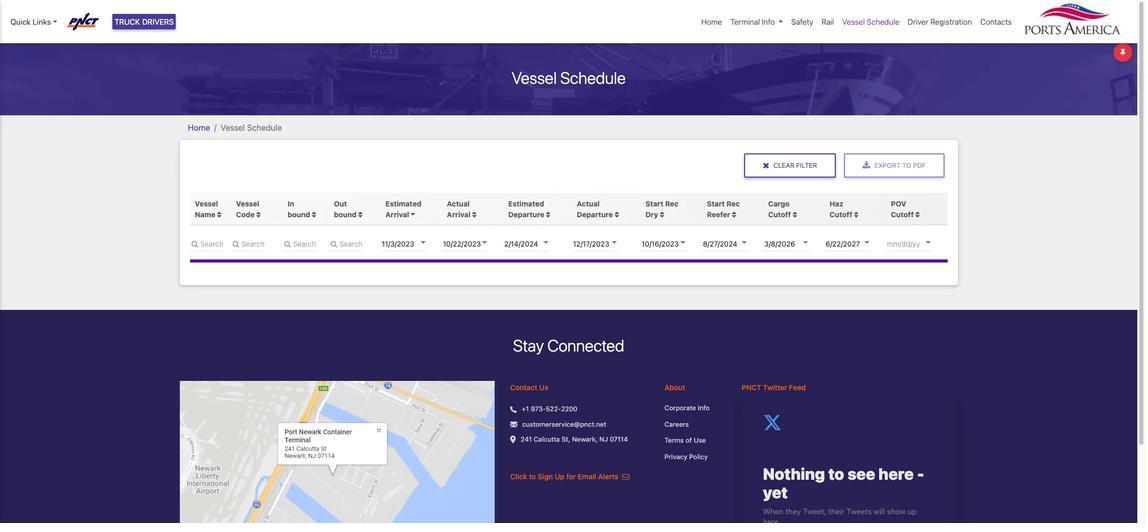 Task type: vqa. For each thing, say whether or not it's contained in the screenshot.
top vessel schedule
yes



Task type: locate. For each thing, give the bounding box(es) containing it.
0 horizontal spatial start
[[646, 199, 664, 208]]

start for reefer
[[707, 199, 725, 208]]

start inside start rec dry
[[646, 199, 664, 208]]

name
[[195, 210, 215, 219]]

2 arrival from the left
[[447, 210, 471, 219]]

terminal
[[731, 17, 760, 26]]

vessel code
[[236, 199, 259, 219]]

1 horizontal spatial bound
[[334, 210, 357, 219]]

cargo cutoff
[[768, 199, 791, 219]]

1 start from the left
[[646, 199, 664, 208]]

mm/dd/yy field down pov cutoff
[[886, 236, 948, 251]]

driver registration
[[908, 17, 972, 26]]

mm/dd/yy field down dry
[[641, 236, 703, 251]]

0 vertical spatial home link
[[697, 12, 727, 32]]

0 vertical spatial vessel schedule
[[842, 17, 900, 26]]

+1 973-522-2200 link
[[522, 405, 578, 415]]

1 cutoff from the left
[[768, 210, 791, 219]]

0 vertical spatial home
[[702, 17, 722, 26]]

2 cutoff from the left
[[830, 210, 853, 219]]

2 horizontal spatial open calendar image
[[742, 242, 747, 244]]

haz cutoff
[[830, 199, 853, 219]]

info up careers link
[[698, 404, 710, 413]]

rec inside start rec dry
[[665, 199, 679, 208]]

driver registration link
[[904, 12, 977, 32]]

mm/dd/yy field down the actual departure
[[572, 236, 634, 251]]

2 vertical spatial vessel schedule
[[221, 123, 282, 132]]

in
[[288, 199, 294, 208]]

1 horizontal spatial home link
[[697, 12, 727, 32]]

vessel schedule link
[[838, 12, 904, 32]]

of
[[686, 437, 692, 445]]

mm/dd/yy field down cargo cutoff
[[764, 236, 825, 251]]

2 mm/dd/yy field from the left
[[572, 236, 634, 251]]

quick
[[10, 17, 31, 26]]

actual
[[447, 199, 470, 208], [577, 199, 600, 208]]

1 horizontal spatial schedule
[[560, 68, 626, 87]]

1 horizontal spatial actual
[[577, 199, 600, 208]]

arrival for estimated arrival
[[386, 210, 409, 219]]

actual for actual arrival
[[447, 199, 470, 208]]

0 horizontal spatial actual
[[447, 199, 470, 208]]

6 mm/dd/yy field from the left
[[825, 236, 887, 251]]

2 open calendar image from the left
[[681, 242, 686, 244]]

actual inside 'actual arrival'
[[447, 199, 470, 208]]

vessel name
[[195, 199, 218, 219]]

2 horizontal spatial cutoff
[[891, 210, 914, 219]]

estimated for arrival
[[386, 199, 422, 208]]

0 vertical spatial schedule
[[867, 17, 900, 26]]

home
[[702, 17, 722, 26], [188, 123, 210, 132]]

info
[[762, 17, 775, 26], [698, 404, 710, 413]]

1 horizontal spatial estimated
[[508, 199, 544, 208]]

1 horizontal spatial cutoff
[[830, 210, 853, 219]]

info right terminal
[[762, 17, 775, 26]]

0 horizontal spatial open calendar image
[[612, 242, 617, 244]]

1 vertical spatial info
[[698, 404, 710, 413]]

truck drivers link
[[112, 14, 176, 30]]

2 bound from the left
[[334, 210, 357, 219]]

1 estimated from the left
[[386, 199, 422, 208]]

1 rec from the left
[[665, 199, 679, 208]]

vessel schedule
[[842, 17, 900, 26], [512, 68, 626, 87], [221, 123, 282, 132]]

actual inside the actual departure
[[577, 199, 600, 208]]

mm/dd/yy field down estimated departure
[[503, 236, 565, 251]]

truck drivers
[[114, 17, 174, 26]]

1 horizontal spatial start
[[707, 199, 725, 208]]

terms of use
[[665, 437, 706, 445]]

2 actual from the left
[[577, 199, 600, 208]]

corporate info
[[665, 404, 710, 413]]

cutoff
[[768, 210, 791, 219], [830, 210, 853, 219], [891, 210, 914, 219]]

2 horizontal spatial vessel schedule
[[842, 17, 900, 26]]

bound down out
[[334, 210, 357, 219]]

2 vertical spatial schedule
[[247, 123, 282, 132]]

mm/dd/yy field
[[503, 236, 565, 251], [572, 236, 634, 251], [641, 236, 703, 251], [702, 236, 764, 251], [764, 236, 825, 251], [825, 236, 887, 251], [886, 236, 948, 251]]

1 horizontal spatial info
[[762, 17, 775, 26]]

info for terminal info
[[762, 17, 775, 26]]

mm/dd/yy field for 4th open calendar image from left
[[886, 236, 948, 251]]

in bound
[[288, 199, 312, 219]]

open calendar image
[[543, 242, 548, 244], [803, 242, 808, 244], [865, 242, 870, 244], [926, 242, 931, 244]]

1 open calendar image from the left
[[543, 242, 548, 244]]

+1 973-522-2200
[[522, 405, 578, 414]]

clear filter button
[[744, 153, 836, 178]]

cutoff for haz
[[830, 210, 853, 219]]

4 mm/dd/yy field from the left
[[702, 236, 764, 251]]

973-
[[531, 405, 546, 414]]

0 horizontal spatial vessel schedule
[[221, 123, 282, 132]]

2 start from the left
[[707, 199, 725, 208]]

cutoff for pov
[[891, 210, 914, 219]]

cutoff down cargo
[[768, 210, 791, 219]]

mm/dd/yy field for 3rd open calendar icon from right
[[572, 236, 634, 251]]

bound inside out bound
[[334, 210, 357, 219]]

1 arrival from the left
[[386, 210, 409, 219]]

mm/dd/yy field for 3rd open calendar icon
[[702, 236, 764, 251]]

1 vertical spatial schedule
[[560, 68, 626, 87]]

bound
[[288, 210, 310, 219], [334, 210, 357, 219]]

info inside corporate info link
[[698, 404, 710, 413]]

bound inside in bound
[[288, 210, 310, 219]]

arrival for actual arrival
[[447, 210, 471, 219]]

0 horizontal spatial departure
[[508, 210, 544, 219]]

1 bound from the left
[[288, 210, 310, 219]]

0 horizontal spatial estimated
[[386, 199, 422, 208]]

connected
[[548, 336, 624, 356]]

2 departure from the left
[[577, 210, 613, 219]]

departure
[[508, 210, 544, 219], [577, 210, 613, 219]]

feed
[[789, 384, 806, 392]]

for
[[567, 473, 576, 482]]

use
[[694, 437, 706, 445]]

us
[[539, 384, 549, 392]]

1 horizontal spatial open calendar image
[[681, 242, 686, 244]]

5 mm/dd/yy field from the left
[[764, 236, 825, 251]]

bound for out
[[334, 210, 357, 219]]

0 vertical spatial info
[[762, 17, 775, 26]]

mm/dd/yy field for second open calendar image from the right
[[825, 236, 887, 251]]

0 horizontal spatial info
[[698, 404, 710, 413]]

rec for start rec dry
[[665, 199, 679, 208]]

stay connected
[[513, 336, 624, 356]]

0 horizontal spatial home link
[[188, 123, 210, 132]]

start rec reefer
[[707, 199, 740, 219]]

1 departure from the left
[[508, 210, 544, 219]]

haz
[[830, 199, 844, 208]]

estimated inside estimated departure
[[508, 199, 544, 208]]

start up reefer
[[707, 199, 725, 208]]

None field
[[190, 236, 224, 251], [231, 236, 265, 251], [283, 236, 317, 251], [329, 236, 363, 251], [190, 236, 224, 251], [231, 236, 265, 251], [283, 236, 317, 251], [329, 236, 363, 251]]

start
[[646, 199, 664, 208], [707, 199, 725, 208]]

0 horizontal spatial arrival
[[386, 210, 409, 219]]

1 horizontal spatial arrival
[[447, 210, 471, 219]]

mm/dd/yy field for third open calendar image from the right
[[764, 236, 825, 251]]

rail
[[822, 17, 834, 26]]

privacy policy link
[[665, 452, 726, 463]]

1 horizontal spatial rec
[[727, 199, 740, 208]]

calcutta
[[534, 436, 560, 444]]

contact us
[[510, 384, 549, 392]]

mm/dd/yy field down haz cutoff
[[825, 236, 887, 251]]

quick links link
[[10, 16, 57, 28]]

0 horizontal spatial bound
[[288, 210, 310, 219]]

start inside start rec reefer
[[707, 199, 725, 208]]

pnct
[[742, 384, 761, 392]]

0 horizontal spatial home
[[188, 123, 210, 132]]

2 rec from the left
[[727, 199, 740, 208]]

out
[[334, 199, 347, 208]]

clear
[[774, 162, 795, 169]]

arrival inside estimated arrival
[[386, 210, 409, 219]]

terms of use link
[[665, 436, 726, 446]]

start up dry
[[646, 199, 664, 208]]

open calendar image
[[612, 242, 617, 244], [681, 242, 686, 244], [742, 242, 747, 244]]

departure for actual
[[577, 210, 613, 219]]

estimated
[[386, 199, 422, 208], [508, 199, 544, 208]]

cutoff down pov at the right top
[[891, 210, 914, 219]]

actual departure
[[577, 199, 613, 219]]

estimated departure
[[508, 199, 544, 219]]

3 mm/dd/yy field from the left
[[641, 236, 703, 251]]

cutoff for cargo
[[768, 210, 791, 219]]

241
[[521, 436, 532, 444]]

rail link
[[818, 12, 838, 32]]

1 actual from the left
[[447, 199, 470, 208]]

2 estimated from the left
[[508, 199, 544, 208]]

3 open calendar image from the left
[[865, 242, 870, 244]]

click
[[510, 473, 527, 482]]

cutoff down haz
[[830, 210, 853, 219]]

1 vertical spatial vessel schedule
[[512, 68, 626, 87]]

contacts
[[981, 17, 1012, 26]]

0 horizontal spatial cutoff
[[768, 210, 791, 219]]

1 mm/dd/yy field from the left
[[503, 236, 565, 251]]

1 horizontal spatial vessel schedule
[[512, 68, 626, 87]]

7 mm/dd/yy field from the left
[[886, 236, 948, 251]]

mm/dd/yy field down reefer
[[702, 236, 764, 251]]

1 horizontal spatial departure
[[577, 210, 613, 219]]

2 horizontal spatial schedule
[[867, 17, 900, 26]]

schedule
[[867, 17, 900, 26], [560, 68, 626, 87], [247, 123, 282, 132]]

info inside terminal info link
[[762, 17, 775, 26]]

rec inside start rec reefer
[[727, 199, 740, 208]]

bound down in
[[288, 210, 310, 219]]

links
[[33, 17, 51, 26]]

3 cutoff from the left
[[891, 210, 914, 219]]

pov
[[891, 199, 907, 208]]

0 horizontal spatial rec
[[665, 199, 679, 208]]



Task type: describe. For each thing, give the bounding box(es) containing it.
+1
[[522, 405, 529, 414]]

schedule inside "vessel schedule" link
[[867, 17, 900, 26]]

customerservice@pnct.net link
[[522, 420, 606, 430]]

to
[[529, 473, 536, 482]]

pnct twitter feed
[[742, 384, 806, 392]]

click to sign up for email alerts link
[[510, 473, 630, 482]]

customerservice@pnct.net
[[522, 421, 606, 429]]

actual arrival
[[447, 199, 471, 219]]

estimated for departure
[[508, 199, 544, 208]]

1 horizontal spatial home
[[702, 17, 722, 26]]

privacy policy
[[665, 453, 708, 461]]

rec for start rec reefer
[[727, 199, 740, 208]]

07114
[[610, 436, 628, 444]]

code
[[236, 210, 255, 219]]

filter
[[796, 162, 817, 169]]

safety
[[791, 17, 814, 26]]

3 open calendar image from the left
[[742, 242, 747, 244]]

quick links
[[10, 17, 51, 26]]

registration
[[931, 17, 972, 26]]

contact
[[510, 384, 538, 392]]

estimated arrival
[[386, 199, 422, 219]]

careers link
[[665, 420, 726, 430]]

0 horizontal spatial schedule
[[247, 123, 282, 132]]

bound for in
[[288, 210, 310, 219]]

corporate info link
[[665, 404, 726, 414]]

cargo
[[768, 199, 790, 208]]

pov cutoff
[[891, 199, 914, 219]]

4 open calendar image from the left
[[926, 242, 931, 244]]

mm/dd/yy field for 1st open calendar image
[[503, 236, 565, 251]]

driver
[[908, 17, 929, 26]]

terminal info
[[731, 17, 775, 26]]

privacy
[[665, 453, 688, 461]]

corporate
[[665, 404, 696, 413]]

out bound
[[334, 199, 358, 219]]

drivers
[[142, 17, 174, 26]]

1 vertical spatial home link
[[188, 123, 210, 132]]

info for corporate info
[[698, 404, 710, 413]]

policy
[[689, 453, 708, 461]]

clear filter
[[774, 162, 817, 169]]

dry
[[646, 210, 658, 219]]

truck
[[114, 17, 140, 26]]

newark,
[[572, 436, 598, 444]]

email
[[578, 473, 596, 482]]

stay
[[513, 336, 544, 356]]

alerts
[[598, 473, 619, 482]]

start for dry
[[646, 199, 664, 208]]

departure for estimated
[[508, 210, 544, 219]]

2200
[[561, 405, 578, 414]]

contacts link
[[977, 12, 1016, 32]]

close image
[[763, 162, 770, 170]]

1 open calendar image from the left
[[612, 242, 617, 244]]

terms
[[665, 437, 684, 445]]

about
[[665, 384, 685, 392]]

start rec dry
[[646, 199, 679, 219]]

up
[[555, 473, 565, 482]]

sign
[[538, 473, 553, 482]]

2 open calendar image from the left
[[803, 242, 808, 244]]

safety link
[[787, 12, 818, 32]]

522-
[[546, 405, 561, 414]]

click to sign up for email alerts
[[510, 473, 620, 482]]

actual for actual departure
[[577, 199, 600, 208]]

reefer
[[707, 210, 730, 219]]

careers
[[665, 421, 689, 429]]

st,
[[562, 436, 570, 444]]

mm/dd/yy field for second open calendar icon from the left
[[641, 236, 703, 251]]

terminal info link
[[727, 12, 787, 32]]

241 calcutta st, newark, nj 07114
[[521, 436, 628, 444]]

envelope o image
[[622, 474, 630, 481]]

nj
[[600, 436, 608, 444]]

twitter
[[763, 384, 787, 392]]

241 calcutta st, newark, nj 07114 link
[[521, 435, 628, 445]]

1 vertical spatial home
[[188, 123, 210, 132]]



